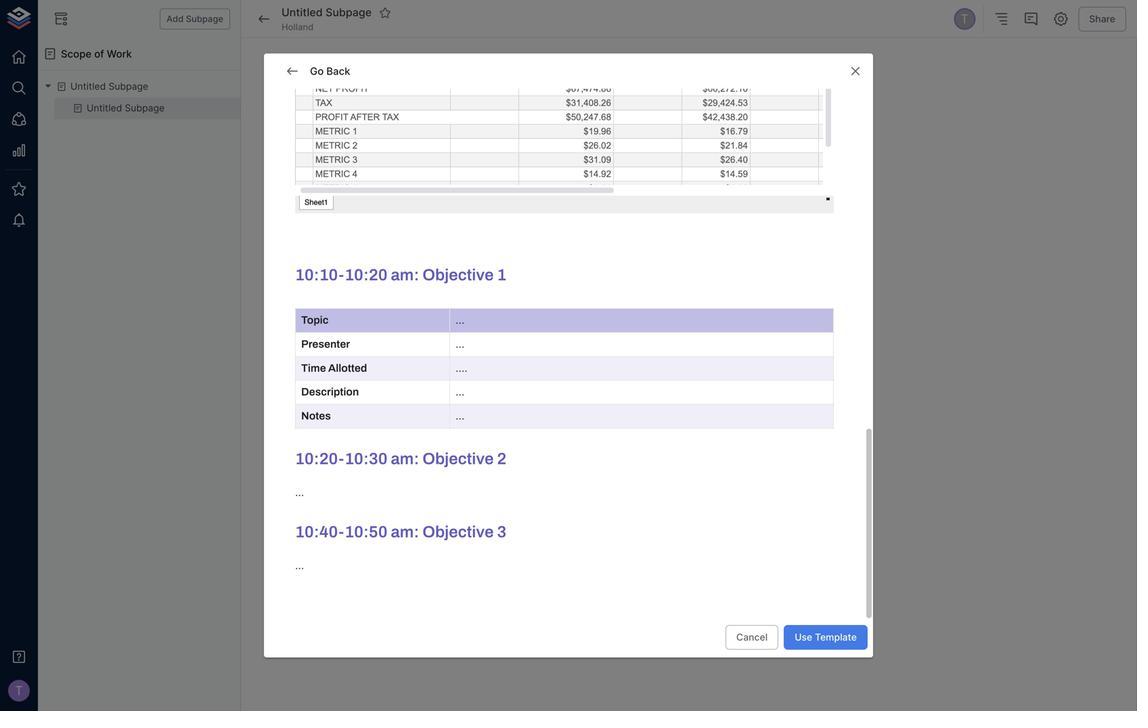 Task type: locate. For each thing, give the bounding box(es) containing it.
0 vertical spatial am:
[[391, 266, 420, 284]]

scope of work
[[61, 48, 132, 60]]

allotted
[[328, 362, 367, 374]]

10:40-10:50 am: objective 3
[[295, 523, 507, 541]]

3
[[497, 523, 507, 541]]

ask ai genius to write for you button
[[414, 147, 575, 171]]

1 horizontal spatial template
[[815, 632, 857, 643]]

0 vertical spatial template
[[464, 178, 506, 189]]

untitled subpage
[[282, 6, 372, 19], [70, 81, 148, 92], [87, 102, 165, 114]]

1 vertical spatial objective
[[423, 450, 494, 468]]

table of contents image
[[994, 11, 1010, 27]]

use
[[436, 178, 453, 189], [795, 632, 813, 643]]

untitled down scope of work
[[70, 81, 106, 92]]

use down ask
[[436, 178, 453, 189]]

untitled down of
[[87, 102, 122, 114]]

cancel
[[737, 632, 768, 643]]

work
[[107, 48, 132, 60]]

back
[[327, 65, 350, 77]]

1 vertical spatial use
[[795, 632, 813, 643]]

go back dialog
[[264, 0, 874, 658]]

10:10-10:20 am: objective 1
[[295, 266, 507, 284]]

untitled
[[282, 6, 323, 19], [70, 81, 106, 92], [87, 102, 122, 114]]

t button
[[952, 6, 978, 32], [4, 676, 34, 706]]

2 vertical spatial am:
[[391, 523, 420, 541]]

use a template button
[[414, 171, 511, 196]]

1 objective from the top
[[423, 266, 494, 284]]

0 horizontal spatial a
[[456, 178, 461, 189]]

... for description
[[456, 386, 467, 398]]

0 vertical spatial use
[[436, 178, 453, 189]]

objective
[[423, 266, 494, 284], [423, 450, 494, 468], [423, 523, 494, 541]]

a down ai
[[456, 178, 461, 189]]

add
[[167, 14, 184, 24]]

objective for 1
[[423, 266, 494, 284]]

these
[[480, 124, 504, 135]]

0 vertical spatial untitled
[[282, 6, 323, 19]]

notes
[[301, 410, 331, 422]]

t
[[961, 11, 969, 26], [15, 683, 23, 698]]

scope of work link
[[38, 38, 241, 70]]

0 vertical spatial a
[[456, 178, 461, 189]]

a
[[456, 178, 461, 189], [469, 203, 474, 214]]

1 vertical spatial a
[[469, 203, 474, 214]]

subpage left the favorite "image"
[[326, 6, 372, 19]]

ask
[[436, 153, 453, 165]]

holland
[[282, 22, 314, 32]]

ai
[[455, 153, 465, 165]]

0 horizontal spatial t button
[[4, 676, 34, 706]]

go back
[[310, 65, 350, 77]]

template
[[464, 178, 506, 189], [815, 632, 857, 643]]

3 objective from the top
[[423, 523, 494, 541]]

am: right 10:30
[[391, 450, 420, 468]]

1 vertical spatial template
[[815, 632, 857, 643]]

untitled up holland
[[282, 6, 323, 19]]

1 horizontal spatial a
[[469, 203, 474, 214]]

1 horizontal spatial t button
[[952, 6, 978, 32]]

1 horizontal spatial use
[[795, 632, 813, 643]]

untitled subpage link
[[70, 80, 148, 93], [87, 102, 165, 115]]

objective left the 1
[[423, 266, 494, 284]]

am: for 10:30
[[391, 450, 420, 468]]

...
[[456, 314, 465, 326], [456, 338, 465, 350], [456, 386, 467, 398], [456, 410, 465, 422], [295, 487, 304, 499], [295, 560, 304, 572]]

3 am: from the top
[[391, 523, 420, 541]]

2 am: from the top
[[391, 450, 420, 468]]

subpage
[[326, 6, 372, 19], [186, 14, 224, 24], [109, 81, 148, 92], [125, 102, 165, 114], [477, 203, 517, 214]]

use right cancel
[[795, 632, 813, 643]]

ask ai genius to write for you
[[436, 153, 570, 165]]

am:
[[391, 266, 420, 284], [391, 450, 420, 468], [391, 523, 420, 541]]

use for use template
[[795, 632, 813, 643]]

time allotted
[[301, 362, 367, 374]]

description
[[301, 386, 359, 398]]

0 vertical spatial objective
[[423, 266, 494, 284]]

1 horizontal spatial t
[[961, 11, 969, 26]]

2 vertical spatial untitled subpage
[[87, 102, 165, 114]]

1 vertical spatial am:
[[391, 450, 420, 468]]

2 objective from the top
[[423, 450, 494, 468]]

share
[[1090, 13, 1116, 25]]

add subpage
[[167, 14, 224, 24]]

objective left 2
[[423, 450, 494, 468]]

10:10-
[[295, 266, 345, 284]]

1 vertical spatial t
[[15, 683, 23, 698]]

am: right "10:50"
[[391, 523, 420, 541]]

0 horizontal spatial use
[[436, 178, 453, 189]]

0 vertical spatial t button
[[952, 6, 978, 32]]

0 horizontal spatial template
[[464, 178, 506, 189]]

objective left 3
[[423, 523, 494, 541]]

use for use a template
[[436, 178, 453, 189]]

1 vertical spatial t button
[[4, 676, 34, 706]]

2 vertical spatial objective
[[423, 523, 494, 541]]

go
[[310, 65, 324, 77]]

1 am: from the top
[[391, 266, 420, 284]]

subpage down the use a template
[[477, 203, 517, 214]]

from
[[458, 124, 478, 135]]

use inside the go back dialog
[[795, 632, 813, 643]]

0 vertical spatial t
[[961, 11, 969, 26]]

a right create
[[469, 203, 474, 214]]

am: right 10:20
[[391, 266, 420, 284]]



Task type: describe. For each thing, give the bounding box(es) containing it.
a for use
[[456, 178, 461, 189]]

topic
[[301, 314, 329, 326]]

1
[[497, 266, 507, 284]]

10:20-
[[295, 450, 345, 468]]

to
[[501, 153, 510, 165]]

0 horizontal spatial t
[[15, 683, 23, 698]]

10:20
[[345, 266, 388, 284]]

hide wiki image
[[53, 11, 69, 27]]

objective for 3
[[423, 523, 494, 541]]

or choose from these actions:
[[414, 124, 540, 135]]

create a subpage
[[436, 203, 517, 214]]

cancel button
[[726, 625, 779, 650]]

template inside the go back dialog
[[815, 632, 857, 643]]

2 vertical spatial untitled
[[87, 102, 122, 114]]

0 vertical spatial untitled subpage link
[[70, 80, 148, 93]]

... for presenter
[[456, 338, 465, 350]]

holland link
[[282, 21, 314, 33]]

a for create
[[469, 203, 474, 214]]

use a template
[[436, 178, 506, 189]]

10:30
[[345, 450, 388, 468]]

... for notes
[[456, 410, 465, 422]]

time
[[301, 362, 326, 374]]

for
[[538, 153, 551, 165]]

1 vertical spatial untitled subpage
[[70, 81, 148, 92]]

you
[[553, 153, 570, 165]]

....
[[456, 362, 468, 374]]

favorite image
[[379, 7, 392, 19]]

1 vertical spatial untitled subpage link
[[87, 102, 165, 115]]

use template button
[[784, 625, 868, 650]]

of
[[94, 48, 104, 60]]

share button
[[1079, 7, 1127, 31]]

settings image
[[1053, 11, 1070, 27]]

1 vertical spatial untitled
[[70, 81, 106, 92]]

write
[[513, 153, 536, 165]]

actions:
[[506, 124, 540, 135]]

add subpage button
[[160, 9, 230, 29]]

subpage down work
[[109, 81, 148, 92]]

10:20-10:30 am: objective 2
[[295, 450, 507, 468]]

presenter
[[301, 338, 350, 350]]

subpage down scope of work link
[[125, 102, 165, 114]]

0 vertical spatial untitled subpage
[[282, 6, 372, 19]]

choose
[[425, 124, 456, 135]]

scope
[[61, 48, 92, 60]]

10:40-
[[295, 523, 345, 541]]

objective for 2
[[423, 450, 494, 468]]

comments image
[[1024, 11, 1040, 27]]

10:50
[[345, 523, 388, 541]]

subpage right the add
[[186, 14, 224, 24]]

am: for 10:50
[[391, 523, 420, 541]]

go back image
[[256, 11, 272, 27]]

create a subpage button
[[414, 196, 522, 221]]

am: for 10:20
[[391, 266, 420, 284]]

... for topic
[[456, 314, 465, 326]]

create
[[436, 203, 466, 214]]

use template
[[795, 632, 857, 643]]

genius
[[467, 153, 498, 165]]

2
[[497, 450, 507, 468]]

or
[[414, 124, 423, 135]]



Task type: vqa. For each thing, say whether or not it's contained in the screenshot.


